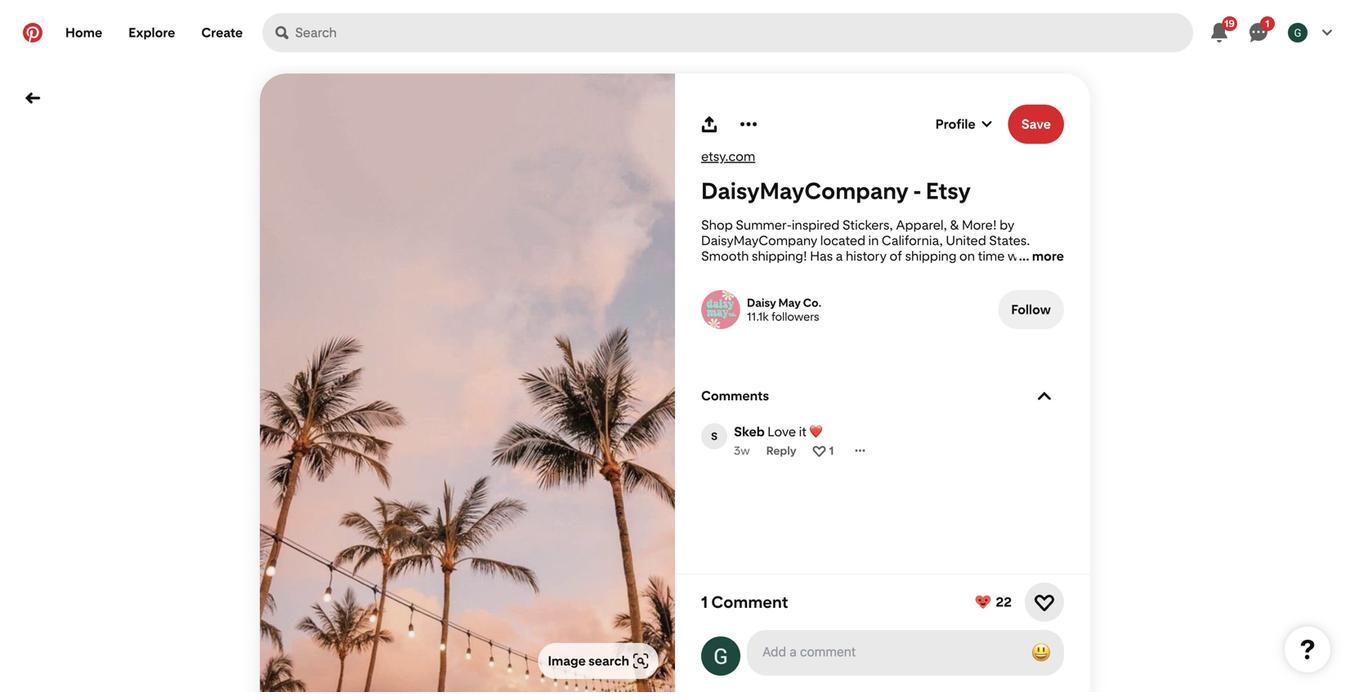 Task type: describe. For each thing, give the bounding box(es) containing it.
states.
[[990, 233, 1031, 249]]

comments
[[702, 388, 769, 404]]

22
[[996, 595, 1012, 610]]

review
[[949, 280, 989, 295]]

click to shop image
[[633, 653, 649, 670]]

1 horizontal spatial has
[[852, 264, 875, 280]]

messages
[[702, 280, 762, 295]]

search
[[589, 654, 630, 669]]

is
[[1029, 280, 1038, 295]]

0 horizontal spatial 1
[[702, 593, 708, 612]]

in
[[869, 233, 879, 249]]

quickly.
[[764, 280, 809, 295]]

home link
[[52, 13, 116, 52]]

etsy.com link
[[702, 149, 756, 164]]

Add a comment field
[[763, 644, 1012, 660]]

california,
[[882, 233, 943, 249]]

image
[[548, 654, 586, 669]]

shop summer-inspired stickers, apparel, & more! by daisymaycompany located in california, united states. smooth shipping! has a history of shipping on time with tracking. speedy replies! has a history of replying to messages quickly. rave reviews! average review rating is 4.8 or higher
[[702, 217, 1061, 311]]

image search
[[548, 654, 630, 669]]

to
[[998, 264, 1011, 280]]

reply button
[[767, 444, 797, 458]]

select a board you want to save to image
[[983, 119, 992, 129]]

rave
[[812, 280, 841, 295]]

replying
[[947, 264, 995, 280]]

daisymaycompany inside shop summer-inspired stickers, apparel, & more! by daisymaycompany located in california, united states. smooth shipping! has a history of shipping on time with tracking. speedy replies! has a history of replying to messages quickly. rave reviews! average review rating is 4.8 or higher
[[702, 233, 818, 249]]

1 vertical spatial 1
[[830, 444, 834, 458]]

daisy may co. 11.1k followers
[[747, 296, 822, 324]]

reply
[[767, 444, 797, 458]]

comment
[[712, 593, 788, 612]]

higher
[[717, 295, 755, 311]]

speedy
[[757, 264, 803, 280]]

co.
[[803, 296, 822, 310]]

more
[[1033, 249, 1065, 264]]

1 horizontal spatial 1 button
[[1240, 13, 1279, 52]]

follow
[[1012, 302, 1051, 318]]

0 horizontal spatial has
[[810, 249, 833, 264]]

it
[[799, 424, 807, 440]]

follow button
[[999, 290, 1065, 330]]

love
[[768, 424, 796, 440]]

1 comment
[[702, 593, 788, 612]]

reaction image
[[1035, 593, 1055, 612]]

image search button
[[538, 643, 659, 679]]

daisy may co. avatar link image
[[702, 290, 741, 330]]

expand icon image
[[1038, 390, 1051, 403]]

19
[[1225, 17, 1235, 29]]

daisy may co. link
[[747, 296, 822, 310]]

0 horizontal spatial history
[[846, 249, 887, 264]]

comments button
[[702, 388, 1065, 404]]

skeb love it ❤️
[[734, 424, 823, 440]]

search icon image
[[276, 26, 289, 39]]

greg robinson image
[[1289, 23, 1308, 43]]

daisymaycompany - etsy
[[702, 177, 971, 204]]

profile
[[936, 117, 976, 132]]

3w
[[734, 444, 750, 458]]



Task type: locate. For each thing, give the bounding box(es) containing it.
0 vertical spatial 1
[[1266, 17, 1270, 29]]

-
[[914, 177, 922, 204]]

explore
[[129, 25, 175, 40]]

1 left greg robinson image on the right top of page
[[1266, 17, 1270, 29]]

2 vertical spatial 1
[[702, 593, 708, 612]]

located
[[821, 233, 866, 249]]

1 button right 19
[[1240, 13, 1279, 52]]

history down california,
[[888, 264, 929, 280]]

😃 button
[[749, 632, 1063, 675], [1025, 637, 1058, 670]]

history
[[846, 249, 887, 264], [888, 264, 929, 280]]

a down the "in"
[[878, 264, 885, 280]]

etsy.com
[[702, 149, 756, 164]]

react image
[[813, 444, 826, 457]]

daisymaycompany up speedy
[[702, 233, 818, 249]]

shipping
[[906, 249, 957, 264]]

daisymaycompany up inspired at the top right
[[702, 177, 909, 204]]

1 horizontal spatial 1
[[830, 444, 834, 458]]

1 button
[[1240, 13, 1279, 52], [830, 444, 834, 458]]

apparel,
[[896, 217, 948, 233]]

tracking.
[[702, 264, 754, 280]]

united
[[946, 233, 987, 249]]

reviews!
[[844, 280, 894, 295]]

on
[[960, 249, 975, 264]]

time
[[978, 249, 1005, 264]]

stickers,
[[843, 217, 893, 233]]

...
[[1019, 249, 1030, 264]]

4.8
[[1041, 280, 1061, 295]]

a
[[836, 249, 843, 264], [878, 264, 885, 280]]

1 vertical spatial 1 button
[[830, 444, 834, 458]]

1 horizontal spatial of
[[931, 264, 944, 280]]

a up rave
[[836, 249, 843, 264]]

shop
[[702, 217, 733, 233]]

save
[[1022, 117, 1051, 132]]

1 left the comment
[[702, 593, 708, 612]]

inspired
[[792, 217, 840, 233]]

explore link
[[116, 13, 188, 52]]

skeb link
[[734, 424, 765, 440]]

average
[[897, 280, 947, 295]]

create link
[[188, 13, 256, 52]]

&
[[950, 217, 960, 233]]

19 button
[[1200, 13, 1240, 52]]

0 vertical spatial 1 button
[[1240, 13, 1279, 52]]

or
[[702, 295, 714, 311]]

2 daisymaycompany from the top
[[702, 233, 818, 249]]

of left replying
[[931, 264, 944, 280]]

2 horizontal spatial 1
[[1266, 17, 1270, 29]]

etsy
[[926, 177, 971, 204]]

with
[[1008, 249, 1034, 264]]

of right the "in"
[[890, 249, 903, 264]]

home
[[65, 25, 102, 40]]

smooth
[[702, 249, 749, 264]]

history down stickers,
[[846, 249, 887, 264]]

by
[[1000, 217, 1015, 233]]

😃
[[1032, 641, 1051, 664]]

1
[[1266, 17, 1270, 29], [830, 444, 834, 458], [702, 593, 708, 612]]

0 horizontal spatial 1 button
[[830, 444, 834, 458]]

0 horizontal spatial a
[[836, 249, 843, 264]]

0 vertical spatial daisymaycompany
[[702, 177, 909, 204]]

profile button
[[936, 105, 996, 144]]

11.1k
[[747, 310, 769, 324]]

more!
[[962, 217, 997, 233]]

has
[[810, 249, 833, 264], [852, 264, 875, 280]]

1 daisymaycompany from the top
[[702, 177, 909, 204]]

daisy
[[747, 296, 777, 310]]

may
[[779, 296, 801, 310]]

daisymaycompany - etsy link
[[702, 177, 1065, 204]]

daisymaycompany
[[702, 177, 909, 204], [702, 233, 818, 249]]

replies!
[[806, 264, 849, 280]]

create
[[201, 25, 243, 40]]

followers
[[772, 310, 820, 324]]

summer-
[[736, 217, 792, 233]]

of
[[890, 249, 903, 264], [931, 264, 944, 280]]

❤️
[[810, 424, 823, 440]]

rating
[[992, 280, 1026, 295]]

1 button right react image
[[830, 444, 834, 458]]

skeb
[[734, 424, 765, 440]]

save button
[[1009, 105, 1065, 144]]

skeb image
[[702, 424, 728, 450]]

1 horizontal spatial a
[[878, 264, 885, 280]]

0 horizontal spatial of
[[890, 249, 903, 264]]

has down the "in"
[[852, 264, 875, 280]]

has up rave
[[810, 249, 833, 264]]

1 right react image
[[830, 444, 834, 458]]

1 vertical spatial daisymaycompany
[[702, 233, 818, 249]]

... more
[[1017, 249, 1065, 264]]

robinsongreg175 image
[[702, 637, 741, 676]]

shipping!
[[752, 249, 808, 264]]

Search text field
[[295, 13, 1194, 52]]

1 horizontal spatial history
[[888, 264, 929, 280]]



Task type: vqa. For each thing, say whether or not it's contained in the screenshot.
Get your greens
no



